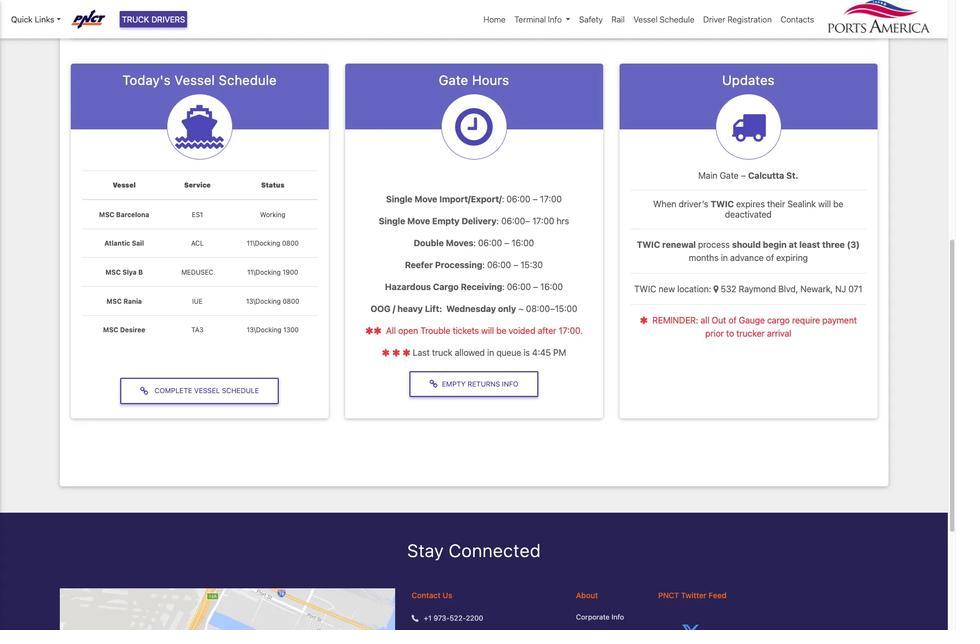 Task type: locate. For each thing, give the bounding box(es) containing it.
1 vertical spatial in
[[487, 348, 494, 358]]

11\docking
[[247, 240, 280, 248], [247, 269, 281, 277]]

1 vertical spatial 11\docking
[[247, 269, 281, 277]]

in left queue
[[487, 348, 494, 358]]

rail link
[[607, 9, 629, 30]]

06:00 up receiving
[[487, 260, 511, 270]]

1 vertical spatial 0800
[[283, 297, 299, 306]]

msc left rania
[[107, 297, 122, 306]]

1 vertical spatial 13\docking
[[247, 326, 282, 335]]

be left voided
[[497, 326, 507, 336]]

twic for new
[[635, 285, 657, 294]]

msc left barcelona
[[99, 211, 114, 219]]

0 vertical spatial 17:00
[[540, 194, 562, 204]]

tickets
[[453, 326, 479, 336]]

complete vessel schedule link
[[120, 378, 279, 405]]

will right tickets in the bottom of the page
[[482, 326, 494, 336]]

move
[[415, 194, 438, 204], [408, 216, 430, 226]]

1 horizontal spatial 16:00
[[541, 282, 563, 292]]

contact us
[[412, 591, 453, 601]]

0 horizontal spatial in
[[487, 348, 494, 358]]

1 vertical spatial gate
[[720, 171, 739, 180]]

all open trouble tickets will be voided after 17:00.
[[384, 326, 583, 336]]

17:00 left hrs in the top of the page
[[533, 216, 555, 226]]

of up to
[[729, 316, 737, 326]]

13\docking left 1300
[[247, 326, 282, 335]]

/
[[393, 304, 396, 314]]

hours
[[472, 72, 509, 88]]

of
[[766, 253, 774, 263], [729, 316, 737, 326]]

0 vertical spatial gate
[[439, 72, 468, 88]]

06:00 up 06:00–
[[507, 194, 531, 204]]

atlantic sail
[[104, 240, 144, 248]]

11\docking left 1900
[[247, 269, 281, 277]]

2 horizontal spatial info
[[612, 613, 624, 622]]

link image inside empty returns info link
[[430, 380, 442, 389]]

medusec
[[181, 269, 214, 277]]

home
[[484, 14, 506, 24]]

twic up deactivated
[[711, 199, 734, 209]]

service
[[184, 181, 211, 190]]

reminder:
[[653, 316, 699, 326]]

0 vertical spatial twic
[[711, 199, 734, 209]]

corporate info
[[576, 613, 624, 622]]

main
[[699, 171, 718, 180]]

1 horizontal spatial in
[[721, 253, 728, 263]]

driver
[[704, 14, 726, 24]]

1 horizontal spatial will
[[819, 199, 831, 209]]

gate left hours at top
[[439, 72, 468, 88]]

feed
[[709, 591, 727, 601]]

empty up the moves
[[432, 216, 460, 226]]

0 vertical spatial will
[[819, 199, 831, 209]]

contacts
[[781, 14, 815, 24]]

reefer processing : 06:00 – 15:30
[[405, 260, 543, 270]]

link image
[[430, 380, 442, 389], [140, 387, 153, 396]]

: up 06:00–
[[502, 194, 504, 204]]

safety link
[[575, 9, 607, 30]]

1 vertical spatial twic
[[637, 240, 661, 250]]

working
[[260, 211, 286, 219]]

wednesday
[[447, 304, 496, 314]]

blvd,
[[779, 285, 799, 294]]

1 vertical spatial empty
[[442, 380, 466, 389]]

gate right main
[[720, 171, 739, 180]]

2 vertical spatial schedule
[[222, 387, 259, 396]]

pm
[[553, 348, 566, 358]]

0 horizontal spatial be
[[497, 326, 507, 336]]

twic
[[711, 199, 734, 209], [637, 240, 661, 250], [635, 285, 657, 294]]

16:00 up 08:00–15:00
[[541, 282, 563, 292]]

last
[[413, 348, 430, 358]]

1 vertical spatial move
[[408, 216, 430, 226]]

vessel right rail
[[634, 14, 658, 24]]

0800 for 11\docking 0800
[[282, 240, 299, 248]]

be right sealink
[[834, 199, 844, 209]]

1900
[[283, 269, 298, 277]]

info right corporate
[[612, 613, 624, 622]]

06:00 down delivery
[[478, 238, 502, 248]]

driver registration
[[704, 14, 772, 24]]

empty returns info
[[442, 380, 519, 389]]

0 vertical spatial be
[[834, 199, 844, 209]]

in down process
[[721, 253, 728, 263]]

es1
[[192, 211, 203, 219]]

home link
[[479, 9, 510, 30]]

twic for renewal
[[637, 240, 661, 250]]

msc
[[99, 211, 114, 219], [106, 269, 121, 277], [107, 297, 122, 306], [103, 326, 118, 335]]

gauge
[[739, 316, 765, 326]]

1 horizontal spatial info
[[548, 14, 562, 24]]

: up receiving
[[483, 260, 485, 270]]

double
[[414, 238, 444, 248]]

msc left slya
[[106, 269, 121, 277]]

new
[[659, 285, 675, 294]]

terminal info
[[515, 14, 562, 24]]

oog / heavy lift:  wednesday only ~ 08:00–15:00
[[371, 304, 578, 314]]

nj
[[836, 285, 847, 294]]

three
[[823, 240, 845, 250]]

11\docking up 11\docking 1900
[[247, 240, 280, 248]]

11\docking 0800
[[247, 240, 299, 248]]

0 vertical spatial 0800
[[282, 240, 299, 248]]

1 vertical spatial 17:00
[[533, 216, 555, 226]]

expires
[[737, 199, 765, 209]]

msc for msc rania
[[107, 297, 122, 306]]

vessel schedule link
[[629, 9, 699, 30]]

1300
[[283, 326, 299, 335]]

require
[[793, 316, 821, 326]]

1 vertical spatial be
[[497, 326, 507, 336]]

stay connected
[[407, 541, 541, 562]]

0 vertical spatial move
[[415, 194, 438, 204]]

: up the only at the right of page
[[502, 282, 505, 292]]

0 horizontal spatial 16:00
[[512, 238, 534, 248]]

twic new location:
[[635, 285, 714, 294]]

0 horizontal spatial link image
[[140, 387, 153, 396]]

1 horizontal spatial link image
[[430, 380, 442, 389]]

1 vertical spatial schedule
[[219, 72, 277, 88]]

double moves : 06:00 – 16:00
[[414, 238, 534, 248]]

1 vertical spatial single
[[379, 216, 405, 226]]

link image left complete
[[140, 387, 153, 396]]

0 vertical spatial single
[[386, 194, 413, 204]]

quick links link
[[11, 13, 61, 26]]

0 horizontal spatial info
[[502, 380, 519, 389]]

06:00 up ~
[[507, 282, 531, 292]]

quick links
[[11, 14, 54, 24]]

1 horizontal spatial gate
[[720, 171, 739, 180]]

0 horizontal spatial gate
[[439, 72, 468, 88]]

link image down truck
[[430, 380, 442, 389]]

hazardous
[[385, 282, 431, 292]]

voided
[[509, 326, 536, 336]]

13\docking for 13\docking 1300
[[247, 326, 282, 335]]

empty left the returns
[[442, 380, 466, 389]]

2 vertical spatial info
[[612, 613, 624, 622]]

1 vertical spatial will
[[482, 326, 494, 336]]

msc for msc barcelona
[[99, 211, 114, 219]]

single move import/export/ : 06:00 – 17:00
[[386, 194, 562, 204]]

1 horizontal spatial be
[[834, 199, 844, 209]]

0 horizontal spatial will
[[482, 326, 494, 336]]

of down begin
[[766, 253, 774, 263]]

contacts link
[[777, 9, 819, 30]]

raymond
[[739, 285, 776, 294]]

twic left renewal
[[637, 240, 661, 250]]

renewal
[[663, 240, 696, 250]]

all
[[386, 326, 396, 336]]

link image inside complete vessel schedule link
[[140, 387, 153, 396]]

0800 up 1900
[[282, 240, 299, 248]]

17:00
[[540, 194, 562, 204], [533, 216, 555, 226]]

oog
[[371, 304, 391, 314]]

of inside the twic renewal process should begin  at least three (3) months in advance of expiring
[[766, 253, 774, 263]]

0 vertical spatial schedule
[[660, 14, 695, 24]]

2 vertical spatial twic
[[635, 285, 657, 294]]

msc for msc desiree
[[103, 326, 118, 335]]

payment
[[823, 316, 857, 326]]

msc slya b
[[106, 269, 143, 277]]

0 vertical spatial 11\docking
[[247, 240, 280, 248]]

1 vertical spatial of
[[729, 316, 737, 326]]

0 horizontal spatial of
[[729, 316, 737, 326]]

13\docking 0800
[[246, 297, 299, 306]]

~
[[519, 304, 524, 314]]

move for import/export/
[[415, 194, 438, 204]]

connected
[[449, 541, 541, 562]]

twic left new
[[635, 285, 657, 294]]

vessel right complete
[[194, 387, 220, 396]]

pnct twitter feed
[[659, 591, 727, 601]]

info for terminal info
[[548, 14, 562, 24]]

reminder: all out of gauge cargo require payment prior to trucker arrival
[[653, 316, 857, 339]]

522-
[[450, 615, 466, 623]]

0800 up 1300
[[283, 297, 299, 306]]

be
[[834, 199, 844, 209], [497, 326, 507, 336]]

0 vertical spatial of
[[766, 253, 774, 263]]

heavy
[[398, 304, 423, 314]]

will right sealink
[[819, 199, 831, 209]]

13\docking 1300
[[247, 326, 299, 335]]

17:00 for –
[[540, 194, 562, 204]]

0 vertical spatial 13\docking
[[246, 297, 281, 306]]

1 vertical spatial 16:00
[[541, 282, 563, 292]]

after
[[538, 326, 557, 336]]

last truck allowed in queue is 4:45 pm
[[413, 348, 566, 358]]

schedule
[[660, 14, 695, 24], [219, 72, 277, 88], [222, 387, 259, 396]]

1 horizontal spatial of
[[766, 253, 774, 263]]

in
[[721, 253, 728, 263], [487, 348, 494, 358]]

will inside expires their sealink will be deactivated
[[819, 199, 831, 209]]

open
[[398, 326, 418, 336]]

0 vertical spatial info
[[548, 14, 562, 24]]

info right the returns
[[502, 380, 519, 389]]

info for corporate info
[[612, 613, 624, 622]]

prior
[[706, 329, 724, 339]]

16:00 down 06:00–
[[512, 238, 534, 248]]

13\docking down 11\docking 1900
[[246, 297, 281, 306]]

empty
[[432, 216, 460, 226], [442, 380, 466, 389]]

in inside the twic renewal process should begin  at least three (3) months in advance of expiring
[[721, 253, 728, 263]]

17:00 up hrs in the top of the page
[[540, 194, 562, 204]]

twic inside the twic renewal process should begin  at least three (3) months in advance of expiring
[[637, 240, 661, 250]]

0800 for 13\docking 0800
[[283, 297, 299, 306]]

msc left desiree
[[103, 326, 118, 335]]

link image for complete vessel schedule
[[140, 387, 153, 396]]

: down the single move empty delivery : 06:00– 17:00 hrs in the top of the page
[[474, 238, 476, 248]]

info right terminal
[[548, 14, 562, 24]]

0 vertical spatial in
[[721, 253, 728, 263]]



Task type: vqa. For each thing, say whether or not it's contained in the screenshot.
Single corresponding to Single Move Empty Delivery : 06:00– 17:00 hrs
yes



Task type: describe. For each thing, give the bounding box(es) containing it.
vessel schedule
[[634, 14, 695, 24]]

arrival
[[767, 329, 792, 339]]

slya
[[123, 269, 137, 277]]

least
[[800, 240, 821, 250]]

of inside reminder: all out of gauge cargo require payment prior to trucker arrival
[[729, 316, 737, 326]]

terminal info link
[[510, 9, 575, 30]]

iue
[[192, 297, 203, 306]]

about
[[576, 591, 598, 601]]

08:00–15:00
[[526, 304, 578, 314]]

out
[[712, 316, 727, 326]]

today's
[[122, 72, 171, 88]]

06:00–
[[502, 216, 530, 226]]

expires their sealink will be deactivated
[[725, 199, 844, 220]]

their
[[768, 199, 786, 209]]

begin
[[763, 240, 787, 250]]

updates
[[722, 72, 775, 88]]

moves
[[446, 238, 474, 248]]

cargo
[[433, 282, 459, 292]]

schedule for today's vessel schedule
[[219, 72, 277, 88]]

contact
[[412, 591, 441, 601]]

17:00 for 06:00–
[[533, 216, 555, 226]]

corporate info link
[[576, 613, 642, 624]]

returns
[[468, 380, 500, 389]]

reefer
[[405, 260, 433, 270]]

queue
[[497, 348, 521, 358]]

truck drivers
[[122, 14, 185, 24]]

schedule for complete vessel schedule
[[222, 387, 259, 396]]

2200
[[466, 615, 484, 623]]

15:30
[[521, 260, 543, 270]]

rail
[[612, 14, 625, 24]]

vessel inside 'vessel schedule' link
[[634, 14, 658, 24]]

(3)
[[847, 240, 860, 250]]

vessel inside complete vessel schedule link
[[194, 387, 220, 396]]

be inside expires their sealink will be deactivated
[[834, 199, 844, 209]]

links
[[35, 14, 54, 24]]

sealink
[[788, 199, 816, 209]]

msc barcelona
[[99, 211, 149, 219]]

delivery
[[462, 216, 497, 226]]

expiring
[[777, 253, 808, 263]]

link image for empty returns info
[[430, 380, 442, 389]]

is
[[524, 348, 530, 358]]

+1 973-522-2200 link
[[424, 614, 484, 625]]

st.
[[787, 171, 799, 180]]

barcelona
[[116, 211, 149, 219]]

should
[[732, 240, 761, 250]]

trouble
[[421, 326, 451, 336]]

single for single move empty delivery : 06:00– 17:00 hrs
[[379, 216, 405, 226]]

+1 973-522-2200
[[424, 615, 484, 623]]

truck
[[122, 14, 149, 24]]

msc for msc slya b
[[106, 269, 121, 277]]

registration
[[728, 14, 772, 24]]

empty inside empty returns info link
[[442, 380, 466, 389]]

rania
[[124, 297, 142, 306]]

ta3
[[191, 326, 204, 335]]

allowed
[[455, 348, 485, 358]]

11\docking 1900
[[247, 269, 298, 277]]

location:
[[678, 285, 712, 294]]

corporate
[[576, 613, 610, 622]]

move for empty
[[408, 216, 430, 226]]

stay
[[407, 541, 444, 562]]

532
[[721, 285, 737, 294]]

advance
[[731, 253, 764, 263]]

+1
[[424, 615, 432, 623]]

4:45
[[533, 348, 551, 358]]

11\docking for 11\docking 0800
[[247, 240, 280, 248]]

main gate – calcutta st.
[[699, 171, 799, 180]]

trucker
[[737, 329, 765, 339]]

complete
[[155, 387, 192, 396]]

1 vertical spatial info
[[502, 380, 519, 389]]

status
[[261, 181, 285, 190]]

pnct
[[659, 591, 679, 601]]

desiree
[[120, 326, 145, 335]]

vessel up the msc barcelona
[[113, 181, 136, 190]]

single for single move import/export/ : 06:00 – 17:00
[[386, 194, 413, 204]]

: left 06:00–
[[497, 216, 499, 226]]

twitter
[[681, 591, 707, 601]]

to
[[727, 329, 735, 339]]

17:00.
[[559, 326, 583, 336]]

11\docking for 11\docking 1900
[[247, 269, 281, 277]]

truck drivers link
[[120, 11, 187, 28]]

when driver's twic
[[654, 199, 734, 209]]

terminal
[[515, 14, 546, 24]]

today's vessel schedule
[[122, 72, 277, 88]]

when
[[654, 199, 677, 209]]

vessel right today's
[[174, 72, 215, 88]]

13\docking for 13\docking 0800
[[246, 297, 281, 306]]

newark,
[[801, 285, 833, 294]]

msc rania
[[107, 297, 142, 306]]

0 vertical spatial empty
[[432, 216, 460, 226]]

0 vertical spatial 16:00
[[512, 238, 534, 248]]

only
[[498, 304, 516, 314]]



